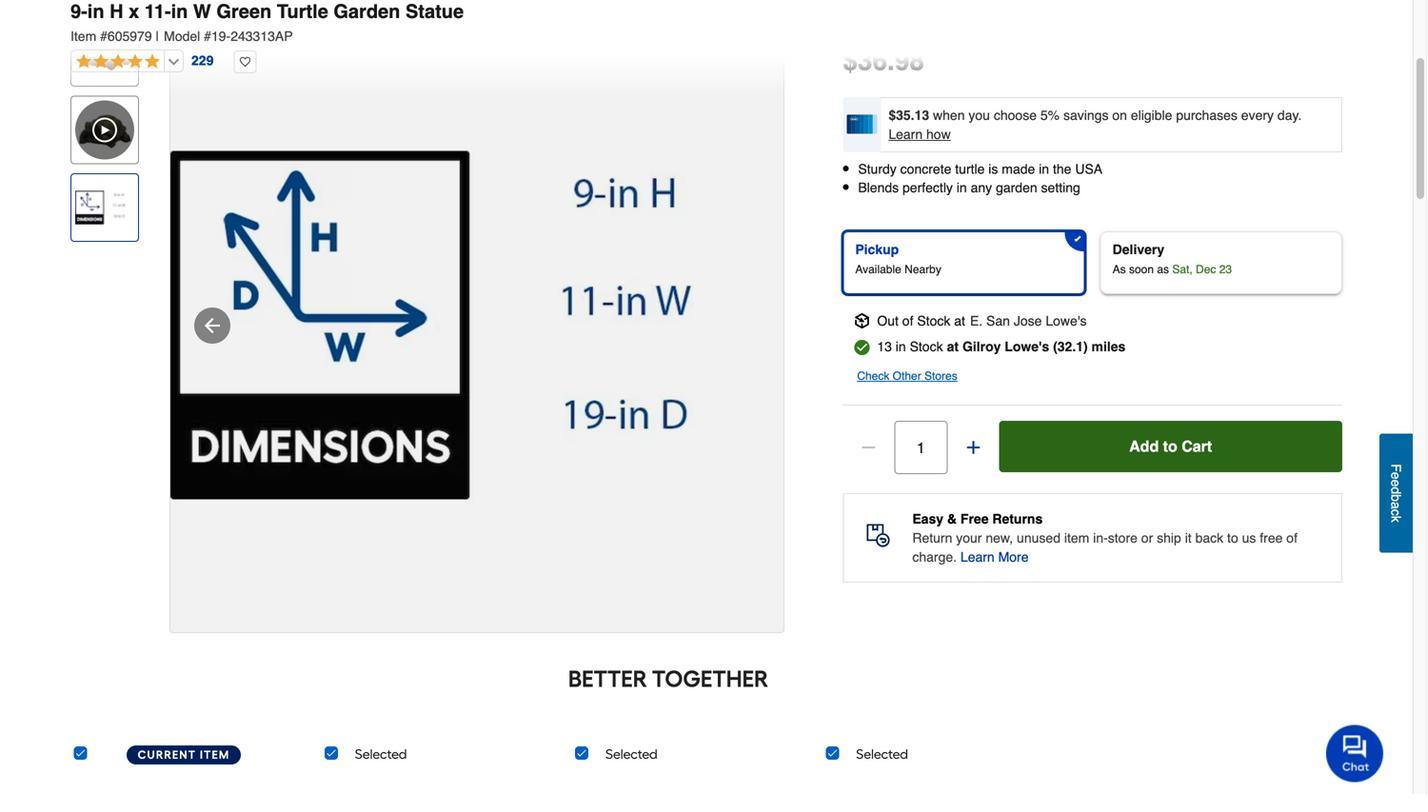 Task type: describe. For each thing, give the bounding box(es) containing it.
605979
[[108, 29, 152, 44]]

5%
[[1041, 108, 1060, 123]]

the
[[1053, 161, 1072, 177]]

savings
[[1064, 108, 1109, 123]]

pickup
[[855, 242, 899, 257]]

in left the
[[1039, 161, 1049, 177]]

free
[[1260, 531, 1283, 546]]

back
[[1196, 531, 1224, 546]]

out of stock at e. san jose lowe's
[[877, 313, 1087, 329]]

check other stores button
[[857, 367, 958, 386]]

your
[[956, 531, 982, 546]]

on
[[1113, 108, 1127, 123]]

better together
[[568, 665, 769, 693]]

it
[[1185, 531, 1192, 546]]

green
[[217, 0, 272, 22]]

option group containing pickup
[[835, 224, 1350, 302]]

free
[[961, 512, 989, 527]]

easy & free returns return your new, unused item in-store or ship it back to us free of charge.
[[913, 512, 1298, 565]]

1 # from the left
[[100, 29, 108, 44]]

as
[[1113, 263, 1126, 276]]

current
[[138, 748, 196, 762]]

23
[[1220, 263, 1232, 276]]

in-
[[1093, 531, 1108, 546]]

c
[[1389, 509, 1404, 516]]

|
[[156, 29, 159, 44]]

turtle
[[277, 0, 328, 22]]

check
[[857, 370, 890, 383]]

how
[[927, 127, 951, 142]]

add to cart
[[1130, 438, 1212, 455]]

new,
[[986, 531, 1013, 546]]

turtle
[[955, 161, 985, 177]]

)
[[1084, 339, 1088, 354]]

19-
[[211, 29, 231, 44]]

ship
[[1157, 531, 1182, 546]]

jose
[[1014, 313, 1042, 329]]

pickup available nearby
[[855, 242, 942, 276]]

in right 13
[[896, 339, 906, 354]]

item
[[70, 29, 96, 44]]

store
[[1108, 531, 1138, 546]]

chat invite button image
[[1327, 724, 1385, 782]]

in left any
[[957, 180, 967, 195]]

nearby
[[905, 263, 942, 276]]

to inside easy & free returns return your new, unused item in-store or ship it back to us free of charge.
[[1228, 531, 1239, 546]]

eligible
[[1131, 108, 1173, 123]]

sat,
[[1173, 263, 1193, 276]]

$ 36 . 98
[[843, 46, 925, 76]]

at for e. san jose lowe's
[[954, 313, 966, 329]]

returns
[[993, 512, 1043, 527]]

0 vertical spatial lowe's
[[1046, 313, 1087, 329]]

13 in stock at gilroy lowe's ( 32.1 ) miles
[[877, 339, 1126, 354]]

item
[[1065, 531, 1090, 546]]

f e e d b a c k button
[[1380, 434, 1413, 553]]

garden
[[334, 0, 400, 22]]

miles
[[1092, 339, 1126, 354]]

out
[[877, 313, 899, 329]]

.
[[888, 46, 895, 76]]

36
[[858, 46, 888, 76]]

h
[[110, 0, 123, 22]]

&
[[947, 512, 957, 527]]

us
[[1242, 531, 1256, 546]]

model
[[164, 29, 200, 44]]

choose
[[994, 108, 1037, 123]]

of inside easy & free returns return your new, unused item in-store or ship it back to us free of charge.
[[1287, 531, 1298, 546]]

Stepper number input field with increment and decrement buttons number field
[[895, 421, 948, 474]]

add
[[1130, 438, 1159, 455]]

d
[[1389, 487, 1404, 494]]

unused
[[1017, 531, 1061, 546]]

at for at
[[947, 339, 959, 354]]

sturdy concrete turtle is made in the usa blends perfectly in any garden setting
[[858, 161, 1103, 195]]

is
[[989, 161, 998, 177]]

gilroy
[[963, 339, 1001, 354]]



Task type: locate. For each thing, give the bounding box(es) containing it.
of
[[903, 313, 914, 329], [1287, 531, 1298, 546]]

delivery as soon as sat, dec 23
[[1113, 242, 1232, 276]]

perfectly
[[903, 180, 953, 195]]

(
[[1053, 339, 1058, 354]]

0 vertical spatial of
[[903, 313, 914, 329]]

statue
[[406, 0, 464, 22]]

f
[[1389, 464, 1404, 472]]

1 horizontal spatial to
[[1228, 531, 1239, 546]]

setting
[[1041, 180, 1081, 195]]

0 vertical spatial learn
[[889, 127, 923, 142]]

stores
[[925, 370, 958, 383]]

0 vertical spatial to
[[1163, 438, 1178, 455]]

garden
[[996, 180, 1038, 195]]

usa
[[1075, 161, 1103, 177]]

cart
[[1182, 438, 1212, 455]]

0 vertical spatial stock
[[917, 313, 951, 329]]

learn inside $35.13 when you choose 5% savings on eligible purchases every day. learn how
[[889, 127, 923, 142]]

to left us
[[1228, 531, 1239, 546]]

1 horizontal spatial #
[[204, 29, 211, 44]]

2 horizontal spatial selected
[[856, 746, 908, 762]]

e up b
[[1389, 479, 1404, 487]]

e up d
[[1389, 472, 1404, 479]]

# up 229
[[204, 29, 211, 44]]

2 e from the top
[[1389, 479, 1404, 487]]

item number 6 0 5 9 7 9 and model number 1 9 - 2 4 3 3 1 3 a p element
[[70, 27, 1343, 46]]

current item
[[138, 748, 230, 762]]

0 horizontal spatial #
[[100, 29, 108, 44]]

lowe's
[[1046, 313, 1087, 329], [1005, 339, 1050, 354]]

learn
[[889, 127, 923, 142], [961, 550, 995, 565]]

1 selected from the left
[[355, 746, 407, 762]]

4.9 stars image
[[71, 53, 160, 71]]

easy
[[913, 512, 944, 527]]

e.
[[970, 313, 983, 329]]

better
[[568, 665, 647, 693]]

$35.13 when you choose 5% savings on eligible purchases every day. learn how
[[889, 108, 1302, 142]]

w
[[193, 0, 211, 22]]

of right out
[[903, 313, 914, 329]]

check other stores
[[857, 370, 958, 383]]

stock for of
[[917, 313, 951, 329]]

in left w
[[171, 0, 188, 22]]

day.
[[1278, 108, 1302, 123]]

soon
[[1129, 263, 1154, 276]]

every
[[1242, 108, 1274, 123]]

a
[[1389, 502, 1404, 509]]

heart outline image
[[234, 50, 257, 73]]

concrete
[[901, 161, 952, 177]]

when
[[933, 108, 965, 123]]

you
[[969, 108, 990, 123]]

3 selected from the left
[[856, 746, 908, 762]]

1 e from the top
[[1389, 472, 1404, 479]]

charge.
[[913, 550, 957, 565]]

title image
[[75, 23, 134, 82]]

13
[[877, 339, 892, 354]]

lowe's down jose
[[1005, 339, 1050, 354]]

blends
[[858, 180, 899, 195]]

delivery
[[1113, 242, 1165, 257]]

0 vertical spatial at
[[954, 313, 966, 329]]

1 horizontal spatial learn
[[961, 550, 995, 565]]

# right item
[[100, 29, 108, 44]]

return
[[913, 531, 953, 546]]

1 vertical spatial learn
[[961, 550, 995, 565]]

0 horizontal spatial selected
[[355, 746, 407, 762]]

1 horizontal spatial selected
[[606, 746, 658, 762]]

98
[[895, 46, 925, 76]]

other
[[893, 370, 922, 383]]

stock up stores
[[910, 339, 943, 354]]

dec
[[1196, 263, 1216, 276]]

k
[[1389, 516, 1404, 522]]

0 horizontal spatial learn
[[889, 127, 923, 142]]

1 horizontal spatial of
[[1287, 531, 1298, 546]]

stock for in
[[910, 339, 943, 354]]

san
[[987, 313, 1010, 329]]

more
[[999, 550, 1029, 565]]

learn down $35.13
[[889, 127, 923, 142]]

as
[[1157, 263, 1169, 276]]

pickup image
[[855, 313, 870, 329]]

arrow left image
[[201, 314, 224, 337]]

b
[[1389, 494, 1404, 502]]

lowe's up "32.1"
[[1046, 313, 1087, 329]]

2 selected from the left
[[606, 746, 658, 762]]

at left gilroy at the right top
[[947, 339, 959, 354]]

to inside button
[[1163, 438, 1178, 455]]

243313ap
[[231, 29, 293, 44]]

sturdy
[[858, 161, 897, 177]]

229
[[191, 53, 214, 68]]

plus image
[[964, 438, 983, 457]]

f e e d b a c k
[[1389, 464, 1404, 522]]

check circle filled image
[[855, 340, 870, 355]]

32.1
[[1058, 339, 1084, 354]]

1 vertical spatial stock
[[910, 339, 943, 354]]

available
[[855, 263, 902, 276]]

1 vertical spatial at
[[947, 339, 959, 354]]

at left e. on the right
[[954, 313, 966, 329]]

0 horizontal spatial to
[[1163, 438, 1178, 455]]

1 vertical spatial lowe's
[[1005, 339, 1050, 354]]

of right free
[[1287, 531, 1298, 546]]

$
[[843, 46, 858, 76]]

learn more link
[[961, 548, 1029, 567]]

better together heading
[[70, 664, 1267, 694]]

option group
[[835, 224, 1350, 302]]

together
[[652, 665, 769, 693]]

9-
[[70, 0, 87, 22]]

0 horizontal spatial of
[[903, 313, 914, 329]]

$35.13
[[889, 108, 930, 123]]

x
[[129, 0, 139, 22]]

to right add
[[1163, 438, 1178, 455]]

#19-243313ap - thumbnail2 image
[[75, 178, 134, 237]]

learn how button
[[889, 125, 951, 144]]

minus image
[[859, 438, 878, 457]]

1 vertical spatial of
[[1287, 531, 1298, 546]]

learn down "your"
[[961, 550, 995, 565]]

stock left e. on the right
[[917, 313, 951, 329]]

at
[[954, 313, 966, 329], [947, 339, 959, 354]]

item
[[200, 748, 230, 762]]

#19-243313ap - 2 image
[[170, 19, 784, 632]]

purchases
[[1176, 108, 1238, 123]]

learn more
[[961, 550, 1029, 565]]

in left h
[[87, 0, 104, 22]]

any
[[971, 180, 992, 195]]

1 vertical spatial to
[[1228, 531, 1239, 546]]

9-in h x 11-in w green turtle garden statue item # 605979 | model # 19-243313ap
[[70, 0, 464, 44]]

2 # from the left
[[204, 29, 211, 44]]

add to cart button
[[999, 421, 1343, 473]]

in
[[87, 0, 104, 22], [171, 0, 188, 22], [1039, 161, 1049, 177], [957, 180, 967, 195], [896, 339, 906, 354]]



Task type: vqa. For each thing, say whether or not it's contained in the screenshot.
fourth fireclay cell
no



